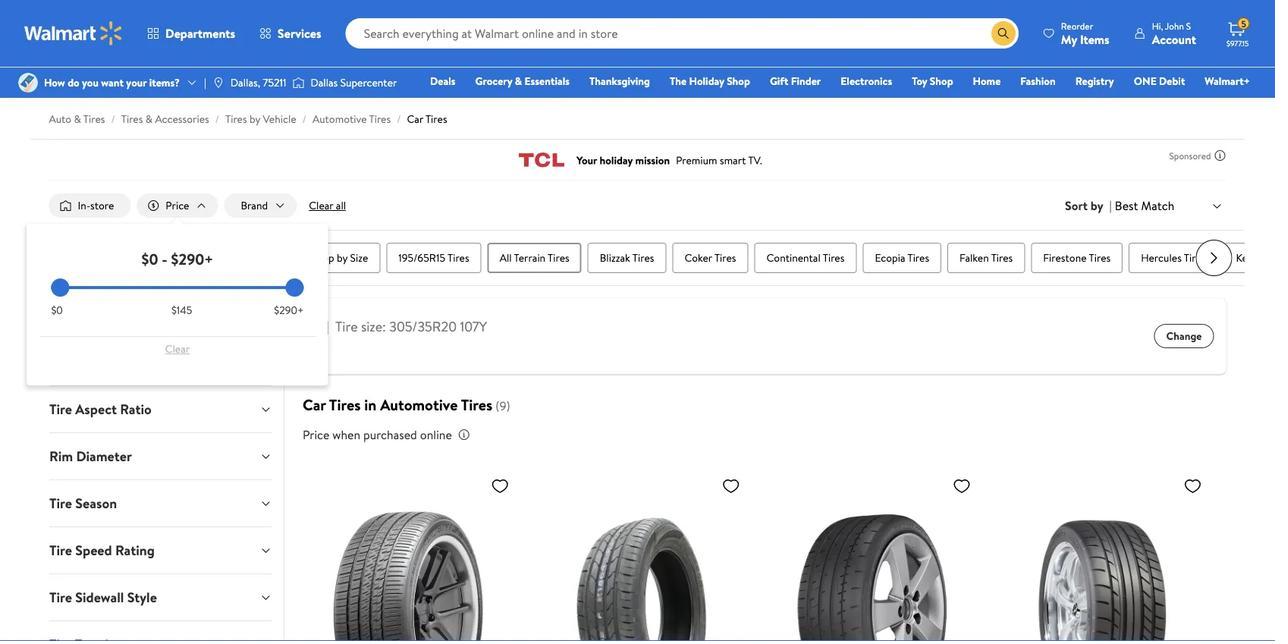 Task type: describe. For each thing, give the bounding box(es) containing it.
clear all
[[309, 198, 346, 213]]

rim diameter button
[[37, 433, 284, 480]]

ad disclaimer and feedback for skylinedisplayad image
[[1214, 149, 1226, 162]]

best match
[[1115, 197, 1175, 214]]

search icon image
[[998, 27, 1010, 39]]

sidewall
[[75, 588, 124, 607]]

my
[[1061, 31, 1077, 47]]

hercules tires link
[[1129, 243, 1218, 273]]

107y
[[460, 317, 487, 336]]

legal information image
[[458, 429, 470, 441]]

dallas,
[[231, 75, 260, 90]]

tires right '195/65r15'
[[447, 250, 469, 265]]

2020
[[131, 314, 172, 339]]

price for price
[[166, 198, 189, 213]]

tire for tire aspect ratio
[[49, 400, 72, 419]]

firestone tires link
[[1031, 243, 1123, 273]]

tires by vehicle link
[[225, 112, 296, 126]]

tir
[[1266, 250, 1275, 265]]

registry link
[[1069, 73, 1121, 89]]

tires right firestone
[[1089, 250, 1111, 265]]

shop by size
[[311, 250, 368, 265]]

rim diameter tab
[[37, 433, 284, 480]]

ratio
[[120, 400, 151, 419]]

terrain
[[514, 250, 545, 265]]

thanksgiving
[[590, 74, 650, 88]]

items
[[1080, 31, 1110, 47]]

falken tires link
[[947, 243, 1025, 273]]

tires right continental
[[823, 250, 844, 265]]

add to favorites list, falken azenis fk460 a/s uhp 305/35zr20 107y xl passenger tire image
[[491, 477, 509, 496]]

tires down supercenter
[[369, 112, 391, 126]]

sort by |
[[1065, 197, 1112, 214]]

deals
[[430, 74, 456, 88]]

add to favorites list, atturo az850 305/35r20 107y xl tire image
[[722, 477, 740, 496]]

5
[[1242, 17, 1247, 30]]

price when purchased online
[[303, 426, 452, 443]]

tire sidewall style button
[[37, 575, 284, 621]]

auto
[[49, 112, 71, 126]]

tire for tire sidewall style
[[49, 588, 72, 607]]

grocery & essentials
[[475, 74, 570, 88]]

the
[[670, 74, 687, 88]]

tire inside 2020 dodge challenger | tire size: 305/35r20 107y these tires are a good fit
[[335, 317, 358, 336]]

2020 dodge challenger | tire size: 305/35r20 107y these tires are a good fit
[[131, 314, 487, 356]]

 image for dallas supercenter
[[292, 75, 305, 90]]

tires & accessories link
[[121, 112, 209, 126]]

all
[[499, 250, 512, 265]]

1 horizontal spatial car
[[407, 112, 423, 126]]

tires right hercules
[[1184, 250, 1206, 265]]

tires right truck
[[163, 250, 184, 265]]

by for shop by size
[[337, 250, 347, 265]]

rim diameter
[[49, 447, 132, 466]]

car tires link
[[407, 112, 447, 126]]

next slide for chipmodule list image
[[1196, 240, 1233, 276]]

gift finder link
[[763, 73, 828, 89]]

home link
[[966, 73, 1008, 89]]

tires right the auto
[[83, 112, 105, 126]]

fashion
[[1021, 74, 1056, 88]]

0 horizontal spatial car
[[303, 394, 326, 415]]

all terrain tires
[[499, 250, 569, 265]]

$0 range field
[[51, 286, 304, 289]]

shop inside "link"
[[311, 250, 334, 265]]

195/65r15 tires
[[398, 250, 469, 265]]

& for tires
[[74, 112, 81, 126]]

yokohama advan apex v601 uhp 305/35r20 107y xl passenger tire fits: 2018 dodge challenger srt hellcat widebody, 2019 dodge challenger srt hellcat redeye widebody image
[[768, 470, 977, 641]]

2 horizontal spatial shop
[[930, 74, 953, 88]]

dallas supercenter
[[311, 75, 397, 90]]

falken azenis fk460 a/s uhp 305/35zr20 107y xl passenger tire image
[[306, 470, 515, 641]]

0 horizontal spatial by
[[250, 112, 260, 126]]

style
[[127, 588, 157, 607]]

good
[[229, 337, 259, 356]]

atturo az850 305/35r20 107y xl tire image
[[537, 470, 746, 641]]

tires down deals
[[426, 112, 447, 126]]

car tires in automotive tires (9)
[[303, 394, 510, 415]]

0 horizontal spatial $290+
[[171, 248, 213, 269]]

auto & tires / tires & accessories / tires by vehicle / automotive tires / car tires
[[49, 112, 447, 126]]

do
[[68, 75, 79, 90]]

tires left (9)
[[461, 394, 493, 415]]

one debit
[[1134, 74, 1185, 88]]

dallas
[[311, 75, 338, 90]]

clear button
[[51, 337, 304, 361]]

clear for clear all
[[309, 198, 333, 213]]

price for price when purchased online
[[303, 426, 330, 443]]

blizzak tires
[[600, 250, 654, 265]]

sponsored
[[1170, 149, 1211, 162]]

tire season
[[49, 494, 117, 513]]

hercules tires
[[1141, 250, 1206, 265]]

in-store
[[78, 198, 114, 213]]

tires down your
[[121, 112, 143, 126]]

tire aspect ratio
[[49, 400, 151, 419]]

ecopia
[[875, 250, 905, 265]]

store
[[90, 198, 114, 213]]

vehicle type: car and truck image
[[61, 310, 113, 362]]

electronics link
[[834, 73, 899, 89]]

1 vertical spatial automotive
[[380, 394, 458, 415]]

how
[[44, 75, 65, 90]]

season
[[75, 494, 117, 513]]

in
[[364, 394, 377, 415]]

add to favorites list, yokohama advan apex v601 uhp 305/35r20 107y xl passenger tire fits: 2018 dodge challenger srt hellcat widebody, 2019 dodge challenger srt hellcat redeye widebody image
[[953, 477, 971, 496]]

size:
[[361, 317, 386, 336]]

1 horizontal spatial shop
[[727, 74, 750, 88]]

mickey thompson street comp 305/35r20 107y tire fits: 2018 dodge challenger srt hellcat widebody, 2019 dodge challenger srt hellcat redeye widebody image
[[999, 470, 1208, 641]]

shop by size link
[[299, 243, 380, 273]]

reorder my items
[[1061, 19, 1110, 47]]

reorder
[[1061, 19, 1094, 32]]

items?
[[149, 75, 180, 90]]

(9)
[[496, 398, 510, 414]]

supercenter
[[340, 75, 397, 90]]

tires left the in
[[329, 394, 361, 415]]

speed
[[75, 541, 112, 560]]

tires right "falken"
[[991, 250, 1013, 265]]

all
[[336, 198, 346, 213]]



Task type: vqa. For each thing, say whether or not it's contained in the screenshot.
the Become
no



Task type: locate. For each thing, give the bounding box(es) containing it.
price left when
[[303, 426, 330, 443]]

1 / from the left
[[111, 112, 115, 126]]

gift finder
[[770, 74, 821, 88]]

essentials
[[525, 74, 570, 88]]

clear left the all at the left of the page
[[309, 198, 333, 213]]

a
[[219, 337, 226, 356]]

clear inside clear all button
[[309, 198, 333, 213]]

change
[[1167, 329, 1202, 343]]

/ right 'accessories'
[[215, 112, 219, 126]]

the holiday shop
[[670, 74, 750, 88]]

departments button
[[135, 15, 247, 52]]

0 vertical spatial clear
[[309, 198, 333, 213]]

blizzak tires link
[[587, 243, 666, 273]]

$290+ up fit at the left bottom
[[274, 303, 304, 318]]

1 vertical spatial clear
[[165, 341, 190, 356]]

 image for how do you want your items?
[[18, 73, 38, 93]]

want
[[101, 75, 124, 90]]

clear
[[309, 198, 333, 213], [165, 341, 190, 356]]

hercules
[[1141, 250, 1182, 265]]

electronics
[[841, 74, 892, 88]]

1 vertical spatial by
[[1091, 197, 1104, 214]]

home
[[973, 74, 1001, 88]]

aspect
[[75, 400, 116, 419]]

1 horizontal spatial &
[[145, 112, 153, 126]]

purchased
[[363, 426, 417, 443]]

kenda tir link
[[1224, 243, 1275, 273]]

| left "size:"
[[327, 317, 329, 336]]

rating
[[115, 541, 154, 560]]

2 tab from the top
[[37, 622, 284, 641]]

2 horizontal spatial &
[[515, 74, 522, 88]]

price inside 'dropdown button'
[[166, 198, 189, 213]]

Search search field
[[346, 18, 1019, 49]]

| left "dallas,"
[[204, 75, 206, 90]]

by inside sort and filter section element
[[1091, 197, 1104, 214]]

4 / from the left
[[397, 112, 401, 126]]

/ right auto & tires link
[[111, 112, 115, 126]]

tire sidewall style
[[49, 588, 157, 607]]

1 vertical spatial |
[[1110, 197, 1112, 214]]

$0 for $0
[[51, 303, 63, 318]]

how do you want your items?
[[44, 75, 180, 90]]

when
[[333, 426, 361, 443]]

fashion link
[[1014, 73, 1063, 89]]

tab down 2020
[[37, 339, 284, 386]]

0 horizontal spatial clear
[[165, 341, 190, 356]]

clear inside clear button
[[165, 341, 190, 356]]

you
[[82, 75, 99, 90]]

tires right blizzak
[[632, 250, 654, 265]]

0 vertical spatial by
[[250, 112, 260, 126]]

tire inside dropdown button
[[49, 494, 72, 513]]

2 horizontal spatial |
[[1110, 197, 1112, 214]]

0 horizontal spatial  image
[[18, 73, 38, 93]]

2 horizontal spatial by
[[1091, 197, 1104, 214]]

tires right coker
[[714, 250, 736, 265]]

1 horizontal spatial price
[[303, 426, 330, 443]]

are
[[197, 337, 216, 356]]

1 horizontal spatial clear
[[309, 198, 333, 213]]

tire left "size:"
[[335, 317, 358, 336]]

firestone tires
[[1043, 250, 1111, 265]]

1 vertical spatial $0
[[51, 303, 63, 318]]

tire sidewall style tab
[[37, 575, 284, 621]]

0 vertical spatial $290+
[[171, 248, 213, 269]]

tire for tire season
[[49, 494, 72, 513]]

tire speed rating
[[49, 541, 154, 560]]

hi, john s account
[[1152, 19, 1197, 47]]

tire left aspect
[[49, 400, 72, 419]]

in-store button
[[49, 193, 131, 218]]

firestone
[[1043, 250, 1087, 265]]

services
[[278, 25, 321, 42]]

$290+
[[171, 248, 213, 269], [274, 303, 304, 318]]

sort and filter section element
[[31, 181, 1245, 230]]

1 vertical spatial price
[[303, 426, 330, 443]]

the holiday shop link
[[663, 73, 757, 89]]

match
[[1141, 197, 1175, 214]]

registry
[[1076, 74, 1114, 88]]

0 vertical spatial |
[[204, 75, 206, 90]]

shop right holiday
[[727, 74, 750, 88]]

departments
[[165, 25, 235, 42]]

1 horizontal spatial automotive
[[380, 394, 458, 415]]

grocery
[[475, 74, 512, 88]]

& left 'accessories'
[[145, 112, 153, 126]]

walmart+
[[1205, 74, 1250, 88]]

coker tires link
[[672, 243, 748, 273]]

tire season button
[[37, 480, 284, 527]]

0 vertical spatial price
[[166, 198, 189, 213]]

price up $0 - $290+
[[166, 198, 189, 213]]

by
[[250, 112, 260, 126], [1091, 197, 1104, 214], [337, 250, 347, 265]]

 image
[[212, 77, 224, 89]]

truck
[[136, 250, 160, 265]]

& for essentials
[[515, 74, 522, 88]]

0 vertical spatial automotive
[[313, 112, 367, 126]]

$290+ right the -
[[171, 248, 213, 269]]

coker
[[684, 250, 712, 265]]

grocery & essentials link
[[469, 73, 577, 89]]

by right sort
[[1091, 197, 1104, 214]]

/
[[111, 112, 115, 126], [215, 112, 219, 126], [302, 112, 306, 126], [397, 112, 401, 126]]

truck tires
[[136, 250, 184, 265]]

 image right the 75211
[[292, 75, 305, 90]]

Walmart Site-Wide search field
[[346, 18, 1019, 49]]

1 horizontal spatial  image
[[292, 75, 305, 90]]

tire season tab
[[37, 480, 284, 527]]

services button
[[247, 15, 334, 52]]

$145
[[171, 303, 192, 318]]

by inside shop by size "link"
[[337, 250, 347, 265]]

brand button
[[224, 193, 297, 218]]

1 horizontal spatial by
[[337, 250, 347, 265]]

1 horizontal spatial $290+
[[274, 303, 304, 318]]

shop left size
[[311, 250, 334, 265]]

1 vertical spatial car
[[303, 394, 326, 415]]

john
[[1165, 19, 1184, 32]]

coker tires
[[684, 250, 736, 265]]

tire aspect ratio tab
[[37, 386, 284, 433]]

tires right terrain
[[547, 250, 569, 265]]

automotive down dallas supercenter
[[313, 112, 367, 126]]

tire left sidewall
[[49, 588, 72, 607]]

$0
[[142, 248, 158, 269], [51, 303, 63, 318]]

tire speed rating tab
[[37, 528, 284, 574]]

tire speed rating button
[[37, 528, 284, 574]]

tires down "dallas,"
[[225, 112, 247, 126]]

0 horizontal spatial |
[[204, 75, 206, 90]]

add to favorites list, mickey thompson street comp 305/35r20 107y tire fits: 2018 dodge challenger srt hellcat widebody, 2019 dodge challenger srt hellcat redeye widebody image
[[1184, 477, 1202, 496]]

one debit link
[[1127, 73, 1192, 89]]

1 horizontal spatial |
[[327, 317, 329, 336]]

tire left season in the bottom of the page
[[49, 494, 72, 513]]

price button
[[137, 193, 218, 218]]

2 vertical spatial by
[[337, 250, 347, 265]]

1 tab from the top
[[37, 339, 284, 386]]

debit
[[1159, 74, 1185, 88]]

diameter
[[76, 447, 132, 466]]

2 vertical spatial |
[[327, 317, 329, 336]]

challenger
[[234, 314, 321, 339]]

blizzak
[[600, 250, 630, 265]]

& right grocery
[[515, 74, 522, 88]]

0 horizontal spatial shop
[[311, 250, 334, 265]]

1 vertical spatial tab
[[37, 622, 284, 641]]

change button
[[1154, 324, 1214, 348]]

tab down tire sidewall style tab
[[37, 622, 284, 641]]

account
[[1152, 31, 1197, 47]]

0 horizontal spatial automotive
[[313, 112, 367, 126]]

accessories
[[155, 112, 209, 126]]

your
[[126, 75, 147, 90]]

rim
[[49, 447, 73, 466]]

clear left are
[[165, 341, 190, 356]]

0 vertical spatial $0
[[142, 248, 158, 269]]

continental tires
[[766, 250, 844, 265]]

shop right toy
[[930, 74, 953, 88]]

$977.15
[[1227, 38, 1249, 48]]

| inside sort and filter section element
[[1110, 197, 1112, 214]]

1 horizontal spatial $0
[[142, 248, 158, 269]]

one
[[1134, 74, 1157, 88]]

best
[[1115, 197, 1139, 214]]

truck tires link
[[123, 243, 196, 273]]

tire for tire speed rating
[[49, 541, 72, 560]]

ecopia tires link
[[863, 243, 941, 273]]

 image left how
[[18, 73, 38, 93]]

0 vertical spatial tab
[[37, 339, 284, 386]]

by for sort by |
[[1091, 197, 1104, 214]]

$0 - $290+
[[142, 248, 213, 269]]

thanksgiving link
[[583, 73, 657, 89]]

/ left car tires link
[[397, 112, 401, 126]]

0 horizontal spatial price
[[166, 198, 189, 213]]

s
[[1186, 19, 1191, 32]]

automotive up online
[[380, 394, 458, 415]]

automotive tires link
[[313, 112, 391, 126]]

tab
[[37, 339, 284, 386], [37, 622, 284, 641]]

2 / from the left
[[215, 112, 219, 126]]

dodge
[[176, 314, 229, 339]]

clear all button
[[303, 193, 352, 218]]

walmart image
[[24, 21, 123, 46]]

car right automotive tires link
[[407, 112, 423, 126]]

clear for clear
[[165, 341, 190, 356]]

tire left speed
[[49, 541, 72, 560]]

toy
[[912, 74, 928, 88]]

$291 range field
[[51, 286, 304, 289]]

0 horizontal spatial $0
[[51, 303, 63, 318]]

75211
[[263, 75, 286, 90]]

tires right ecopia
[[907, 250, 929, 265]]

| left best
[[1110, 197, 1112, 214]]

toy shop
[[912, 74, 953, 88]]

vehicle
[[263, 112, 296, 126]]

car left the in
[[303, 394, 326, 415]]

by left size
[[337, 250, 347, 265]]

$0 for $0 - $290+
[[142, 248, 158, 269]]

0 horizontal spatial &
[[74, 112, 81, 126]]

& right the auto
[[74, 112, 81, 126]]

3 / from the left
[[302, 112, 306, 126]]

/ right "vehicle"
[[302, 112, 306, 126]]

by left "vehicle"
[[250, 112, 260, 126]]

fit
[[262, 337, 276, 356]]

| inside 2020 dodge challenger | tire size: 305/35r20 107y these tires are a good fit
[[327, 317, 329, 336]]

 image
[[18, 73, 38, 93], [292, 75, 305, 90]]

all terrain tires link
[[487, 243, 581, 273]]

1 vertical spatial $290+
[[274, 303, 304, 318]]

0 vertical spatial car
[[407, 112, 423, 126]]



